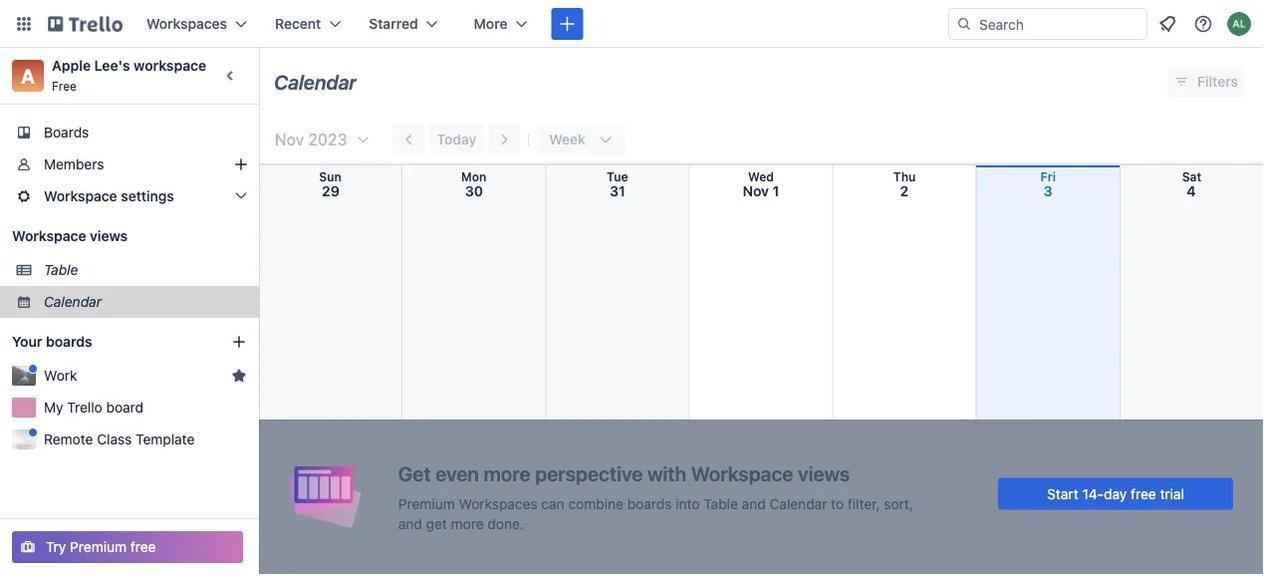 Task type: vqa. For each thing, say whether or not it's contained in the screenshot.
the top and
yes



Task type: describe. For each thing, give the bounding box(es) containing it.
recent
[[275, 15, 321, 32]]

sun
[[319, 170, 342, 184]]

0 vertical spatial free
[[1131, 485, 1157, 502]]

0 notifications image
[[1156, 12, 1180, 36]]

0 vertical spatial more
[[484, 462, 531, 485]]

your
[[12, 333, 42, 350]]

boards
[[44, 124, 89, 141]]

members link
[[0, 149, 259, 180]]

more
[[474, 15, 508, 32]]

a
[[21, 64, 35, 87]]

can
[[542, 495, 565, 512]]

apple
[[52, 57, 91, 74]]

work link
[[44, 366, 223, 386]]

work
[[44, 367, 77, 384]]

week button
[[537, 124, 626, 155]]

with
[[648, 462, 687, 485]]

primary element
[[0, 0, 1264, 48]]

into
[[676, 495, 700, 512]]

1 horizontal spatial calendar
[[274, 70, 357, 93]]

workspaces inside the 'get even more perspective with workspace views premium workspaces can combine boards into table and calendar to filter, sort, and get more done.'
[[459, 495, 538, 512]]

filter,
[[848, 495, 881, 512]]

nov for nov 1
[[743, 183, 769, 199]]

filters button
[[1168, 66, 1245, 98]]

done.
[[488, 515, 524, 532]]

wed
[[749, 170, 774, 184]]

class
[[97, 431, 132, 448]]

calendar inside the 'get even more perspective with workspace views premium workspaces can combine boards into table and calendar to filter, sort, and get more done.'
[[770, 495, 828, 512]]

boards inside the 'get even more perspective with workspace views premium workspaces can combine boards into table and calendar to filter, sort, and get more done.'
[[628, 495, 672, 512]]

premium inside the 'get even more perspective with workspace views premium workspaces can combine boards into table and calendar to filter, sort, and get more done.'
[[399, 495, 455, 512]]

my trello board
[[44, 399, 144, 416]]

today button
[[429, 124, 485, 155]]

start
[[1048, 485, 1079, 502]]

0 horizontal spatial table
[[44, 262, 78, 278]]

workspace navigation collapse icon image
[[217, 62, 245, 90]]

1 horizontal spatial and
[[742, 495, 766, 512]]

switch to… image
[[14, 14, 34, 34]]

workspace for workspace settings
[[44, 188, 117, 204]]

create board or workspace image
[[558, 14, 578, 34]]

starred button
[[357, 8, 450, 40]]

workspace views
[[12, 228, 128, 244]]

0 vertical spatial views
[[90, 228, 128, 244]]

1 vertical spatial and
[[399, 515, 423, 532]]

sat
[[1183, 170, 1202, 184]]

workspace for workspace views
[[12, 228, 86, 244]]

workspaces button
[[135, 8, 259, 40]]

get
[[426, 515, 447, 532]]

board
[[106, 399, 144, 416]]

start 14-day free trial link
[[999, 478, 1234, 510]]

to
[[831, 495, 844, 512]]

week
[[549, 131, 586, 148]]

get
[[399, 462, 431, 485]]

4
[[1187, 183, 1197, 199]]

1 vertical spatial more
[[451, 515, 484, 532]]

workspace inside the 'get even more perspective with workspace views premium workspaces can combine boards into table and calendar to filter, sort, and get more done.'
[[691, 462, 794, 485]]

more button
[[462, 8, 540, 40]]

members
[[44, 156, 104, 172]]

recent button
[[263, 8, 353, 40]]

lee's
[[94, 57, 130, 74]]

30
[[465, 183, 483, 199]]

views inside the 'get even more perspective with workspace views premium workspaces can combine boards into table and calendar to filter, sort, and get more done.'
[[798, 462, 850, 485]]

workspace settings button
[[0, 180, 259, 212]]

starred
[[369, 15, 418, 32]]

open information menu image
[[1194, 14, 1214, 34]]

premium inside try premium free button
[[70, 539, 127, 555]]

remote
[[44, 431, 93, 448]]

filters
[[1198, 73, 1239, 90]]

today
[[437, 131, 477, 148]]

nov for nov 2023
[[275, 130, 304, 149]]



Task type: locate. For each thing, give the bounding box(es) containing it.
try premium free button
[[12, 531, 243, 563]]

more right get
[[451, 515, 484, 532]]

add board image
[[231, 334, 247, 350]]

calendar inside 'link'
[[44, 294, 102, 310]]

views
[[90, 228, 128, 244], [798, 462, 850, 485]]

Search field
[[973, 9, 1147, 39]]

start 14-day free trial
[[1048, 485, 1185, 502]]

0 vertical spatial workspaces
[[147, 15, 227, 32]]

and
[[742, 495, 766, 512], [399, 515, 423, 532]]

1 horizontal spatial workspaces
[[459, 495, 538, 512]]

0 horizontal spatial views
[[90, 228, 128, 244]]

more up the done.
[[484, 462, 531, 485]]

1 vertical spatial boards
[[628, 495, 672, 512]]

0 horizontal spatial free
[[131, 539, 156, 555]]

1 vertical spatial calendar
[[44, 294, 102, 310]]

nov inside nov 2023 button
[[275, 130, 304, 149]]

workspaces inside popup button
[[147, 15, 227, 32]]

boards link
[[0, 117, 259, 149]]

views up to
[[798, 462, 850, 485]]

workspaces up the done.
[[459, 495, 538, 512]]

your boards
[[12, 333, 92, 350]]

back to home image
[[48, 8, 123, 40]]

1 horizontal spatial views
[[798, 462, 850, 485]]

table down workspace views
[[44, 262, 78, 278]]

0 vertical spatial and
[[742, 495, 766, 512]]

remote class template link
[[44, 430, 247, 450]]

0 vertical spatial boards
[[46, 333, 92, 350]]

nov 1
[[743, 183, 780, 199]]

trello
[[67, 399, 102, 416]]

remote class template
[[44, 431, 195, 448]]

1 vertical spatial premium
[[70, 539, 127, 555]]

table
[[44, 262, 78, 278], [704, 495, 738, 512]]

template
[[136, 431, 195, 448]]

nov 2023 button
[[267, 124, 371, 155]]

0 vertical spatial calendar
[[274, 70, 357, 93]]

1 vertical spatial workspace
[[12, 228, 86, 244]]

workspace up into
[[691, 462, 794, 485]]

1 horizontal spatial free
[[1131, 485, 1157, 502]]

premium up get
[[399, 495, 455, 512]]

table link
[[44, 260, 247, 280]]

1 vertical spatial views
[[798, 462, 850, 485]]

calendar left to
[[770, 495, 828, 512]]

workspace
[[44, 188, 117, 204], [12, 228, 86, 244], [691, 462, 794, 485]]

1 vertical spatial free
[[131, 539, 156, 555]]

your boards with 3 items element
[[12, 330, 201, 354]]

0 vertical spatial premium
[[399, 495, 455, 512]]

my
[[44, 399, 63, 416]]

1 horizontal spatial boards
[[628, 495, 672, 512]]

29
[[322, 183, 340, 199]]

Calendar text field
[[274, 63, 357, 101]]

workspaces
[[147, 15, 227, 32], [459, 495, 538, 512]]

free
[[1131, 485, 1157, 502], [131, 539, 156, 555]]

tue
[[607, 170, 629, 184]]

0 horizontal spatial nov
[[275, 130, 304, 149]]

1 horizontal spatial premium
[[399, 495, 455, 512]]

boards up the work
[[46, 333, 92, 350]]

try premium free
[[46, 539, 156, 555]]

calendar
[[274, 70, 357, 93], [44, 294, 102, 310], [770, 495, 828, 512]]

apple lee's workspace free
[[52, 57, 206, 93]]

premium
[[399, 495, 455, 512], [70, 539, 127, 555]]

try
[[46, 539, 66, 555]]

nov
[[275, 130, 304, 149], [743, 183, 769, 199]]

boards
[[46, 333, 92, 350], [628, 495, 672, 512]]

apple lee's workspace link
[[52, 57, 206, 74]]

2023
[[308, 130, 347, 149]]

1 horizontal spatial table
[[704, 495, 738, 512]]

calendar link
[[44, 292, 247, 312]]

day
[[1104, 485, 1128, 502]]

2
[[901, 183, 909, 199]]

sort,
[[884, 495, 914, 512]]

2 horizontal spatial calendar
[[770, 495, 828, 512]]

0 vertical spatial table
[[44, 262, 78, 278]]

1
[[773, 183, 780, 199]]

workspace
[[134, 57, 206, 74]]

workspace inside dropdown button
[[44, 188, 117, 204]]

1 vertical spatial workspaces
[[459, 495, 538, 512]]

table inside the 'get even more perspective with workspace views premium workspaces can combine boards into table and calendar to filter, sort, and get more done.'
[[704, 495, 738, 512]]

views down the 'workspace settings'
[[90, 228, 128, 244]]

calendar down recent popup button on the top left of the page
[[274, 70, 357, 93]]

search image
[[957, 16, 973, 32]]

thu
[[894, 170, 916, 184]]

boards inside your boards with 3 items element
[[46, 333, 92, 350]]

31
[[610, 183, 626, 199]]

3
[[1044, 183, 1053, 199]]

workspace down the 'workspace settings'
[[12, 228, 86, 244]]

combine
[[569, 495, 624, 512]]

0 horizontal spatial premium
[[70, 539, 127, 555]]

0 horizontal spatial workspaces
[[147, 15, 227, 32]]

14-
[[1083, 485, 1104, 502]]

mon
[[461, 170, 487, 184]]

0 horizontal spatial calendar
[[44, 294, 102, 310]]

1 vertical spatial table
[[704, 495, 738, 512]]

0 vertical spatial nov
[[275, 130, 304, 149]]

free inside button
[[131, 539, 156, 555]]

premium right try
[[70, 539, 127, 555]]

free
[[52, 79, 77, 93]]

nov 2023
[[275, 130, 347, 149]]

1 vertical spatial nov
[[743, 183, 769, 199]]

perspective
[[535, 462, 643, 485]]

fri
[[1041, 170, 1056, 184]]

nov left 1
[[743, 183, 769, 199]]

more
[[484, 462, 531, 485], [451, 515, 484, 532]]

table right into
[[704, 495, 738, 512]]

2 vertical spatial workspace
[[691, 462, 794, 485]]

0 horizontal spatial boards
[[46, 333, 92, 350]]

apple lee (applelee29) image
[[1228, 12, 1252, 36]]

nov left 2023
[[275, 130, 304, 149]]

calendar up your boards
[[44, 294, 102, 310]]

free right try
[[131, 539, 156, 555]]

a link
[[12, 60, 44, 92]]

workspace down "members"
[[44, 188, 117, 204]]

0 horizontal spatial and
[[399, 515, 423, 532]]

and left get
[[399, 515, 423, 532]]

boards down with on the right
[[628, 495, 672, 512]]

workspaces up "workspace"
[[147, 15, 227, 32]]

starred icon image
[[231, 368, 247, 384]]

settings
[[121, 188, 174, 204]]

free right day
[[1131, 485, 1157, 502]]

even
[[436, 462, 479, 485]]

workspace settings
[[44, 188, 174, 204]]

0 vertical spatial workspace
[[44, 188, 117, 204]]

my trello board link
[[44, 398, 247, 418]]

1 horizontal spatial nov
[[743, 183, 769, 199]]

trial
[[1161, 485, 1185, 502]]

get even more perspective with workspace views premium workspaces can combine boards into table and calendar to filter, sort, and get more done.
[[399, 462, 914, 532]]

2 vertical spatial calendar
[[770, 495, 828, 512]]

and right into
[[742, 495, 766, 512]]



